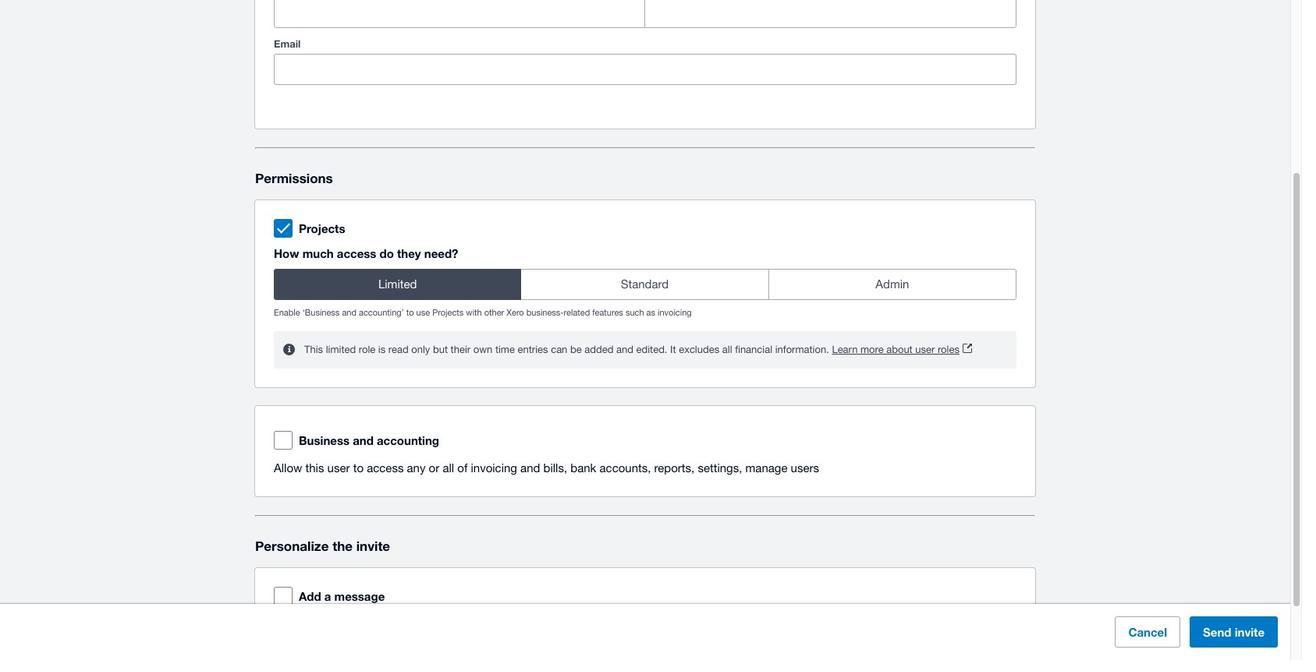 Task type: vqa. For each thing, say whether or not it's contained in the screenshot.
the rightmost USER
yes



Task type: locate. For each thing, give the bounding box(es) containing it.
added
[[585, 344, 613, 356]]

to down business and accounting
[[353, 462, 364, 475]]

1 horizontal spatial projects
[[432, 308, 464, 318]]

only
[[411, 344, 430, 356]]

1 horizontal spatial invite
[[1235, 626, 1265, 640]]

but
[[433, 344, 448, 356]]

it
[[670, 344, 676, 356]]

enable
[[274, 308, 300, 318]]

allow
[[274, 462, 302, 475]]

invite
[[356, 538, 390, 555], [1235, 626, 1265, 640]]

settings,
[[698, 462, 742, 475]]

1 vertical spatial invoicing
[[471, 462, 517, 475]]

to
[[406, 308, 414, 318], [353, 462, 364, 475]]

bills,
[[543, 462, 567, 475]]

invoicing right of
[[471, 462, 517, 475]]

business and accounting
[[299, 434, 439, 448]]

1 horizontal spatial user
[[915, 344, 935, 356]]

0 vertical spatial user
[[915, 344, 935, 356]]

1 horizontal spatial to
[[406, 308, 414, 318]]

such
[[626, 308, 644, 318]]

invoicing right as
[[658, 308, 692, 318]]

send invite button
[[1190, 617, 1278, 648]]

message
[[334, 590, 385, 604]]

0 horizontal spatial to
[[353, 462, 364, 475]]

all left of
[[443, 462, 454, 475]]

and right the business
[[353, 434, 374, 448]]

much
[[302, 247, 334, 261]]

admin
[[876, 278, 909, 291]]

1 vertical spatial user
[[327, 462, 350, 475]]

accounting
[[377, 434, 439, 448]]

1 vertical spatial invite
[[1235, 626, 1265, 640]]

user
[[915, 344, 935, 356], [327, 462, 350, 475]]

0 horizontal spatial all
[[443, 462, 454, 475]]

invite right send
[[1235, 626, 1265, 640]]

Email email field
[[275, 55, 1016, 84]]

all left the financial
[[722, 344, 732, 356]]

1 vertical spatial to
[[353, 462, 364, 475]]

option group containing limited
[[274, 269, 1017, 300]]

0 horizontal spatial invoicing
[[471, 462, 517, 475]]

financial
[[735, 344, 772, 356]]

a
[[324, 590, 331, 604]]

to left use
[[406, 308, 414, 318]]

0 horizontal spatial invite
[[356, 538, 390, 555]]

and right 'business
[[342, 308, 356, 318]]

the
[[332, 538, 353, 555]]

limited
[[326, 344, 356, 356]]

option group
[[274, 269, 1017, 300]]

their
[[451, 344, 471, 356]]

projects right use
[[432, 308, 464, 318]]

learn more about user roles link
[[832, 341, 972, 360]]

all
[[722, 344, 732, 356], [443, 462, 454, 475]]

roles
[[938, 344, 960, 356]]

0 vertical spatial invite
[[356, 538, 390, 555]]

projects
[[299, 222, 345, 236], [432, 308, 464, 318]]

user right this
[[327, 462, 350, 475]]

access left do
[[337, 247, 376, 261]]

learn
[[832, 344, 858, 356]]

and
[[342, 308, 356, 318], [616, 344, 633, 356], [353, 434, 374, 448], [520, 462, 540, 475]]

invoicing
[[658, 308, 692, 318], [471, 462, 517, 475]]

Last name field
[[645, 0, 1016, 27]]

projects up much
[[299, 222, 345, 236]]

this
[[305, 462, 324, 475]]

email
[[274, 37, 301, 50]]

do
[[380, 247, 394, 261]]

and left bills,
[[520, 462, 540, 475]]

0 vertical spatial projects
[[299, 222, 345, 236]]

group
[[274, 0, 1016, 28]]

invite right the on the bottom left of page
[[356, 538, 390, 555]]

1 horizontal spatial invoicing
[[658, 308, 692, 318]]

personalize the invite
[[255, 538, 390, 555]]

as
[[646, 308, 655, 318]]

access
[[337, 247, 376, 261], [367, 462, 404, 475]]

accounts,
[[600, 462, 651, 475]]

business
[[299, 434, 350, 448]]

First name field
[[275, 0, 644, 27]]

user left roles
[[915, 344, 935, 356]]

access left any
[[367, 462, 404, 475]]

0 vertical spatial all
[[722, 344, 732, 356]]

entries
[[518, 344, 548, 356]]



Task type: describe. For each thing, give the bounding box(es) containing it.
this
[[304, 344, 323, 356]]

excludes
[[679, 344, 719, 356]]

standard
[[621, 278, 669, 291]]

0 horizontal spatial projects
[[299, 222, 345, 236]]

permissions
[[255, 170, 333, 186]]

can
[[551, 344, 567, 356]]

xero
[[507, 308, 524, 318]]

this limited role is read only but their own time entries can be added and edited. it excludes all financial information. learn more about user roles
[[304, 344, 960, 356]]

or
[[429, 462, 439, 475]]

features
[[592, 308, 623, 318]]

about
[[886, 344, 913, 356]]

other
[[484, 308, 504, 318]]

bank
[[571, 462, 596, 475]]

accounting'
[[359, 308, 404, 318]]

enable 'business and accounting' to use projects with other xero business-related features such as invoicing
[[274, 308, 692, 318]]

1 vertical spatial all
[[443, 462, 454, 475]]

reports,
[[654, 462, 695, 475]]

1 vertical spatial access
[[367, 462, 404, 475]]

time
[[495, 344, 515, 356]]

users
[[791, 462, 819, 475]]

manage
[[745, 462, 788, 475]]

add
[[299, 590, 321, 604]]

read
[[388, 344, 409, 356]]

how much access do they need?
[[274, 247, 458, 261]]

send
[[1203, 626, 1231, 640]]

1 vertical spatial projects
[[432, 308, 464, 318]]

allow this user to access any or all of invoicing and bills, bank accounts, reports, settings, manage users
[[274, 462, 819, 475]]

business-
[[526, 308, 564, 318]]

1 horizontal spatial all
[[722, 344, 732, 356]]

personalize
[[255, 538, 329, 555]]

of
[[457, 462, 468, 475]]

send invite
[[1203, 626, 1265, 640]]

use
[[416, 308, 430, 318]]

'business
[[302, 308, 340, 318]]

and right added
[[616, 344, 633, 356]]

more
[[860, 344, 884, 356]]

0 horizontal spatial user
[[327, 462, 350, 475]]

they
[[397, 247, 421, 261]]

add a message
[[299, 590, 385, 604]]

0 vertical spatial access
[[337, 247, 376, 261]]

how
[[274, 247, 299, 261]]

information.
[[775, 344, 829, 356]]

0 vertical spatial to
[[406, 308, 414, 318]]

is
[[378, 344, 386, 356]]

edited.
[[636, 344, 667, 356]]

own
[[473, 344, 492, 356]]

cancel
[[1128, 626, 1167, 640]]

0 vertical spatial invoicing
[[658, 308, 692, 318]]

any
[[407, 462, 426, 475]]

limited
[[378, 278, 417, 291]]

be
[[570, 344, 582, 356]]

need?
[[424, 247, 458, 261]]

role
[[359, 344, 375, 356]]

cancel button
[[1115, 617, 1180, 648]]

with
[[466, 308, 482, 318]]

invite inside button
[[1235, 626, 1265, 640]]

related
[[564, 308, 590, 318]]



